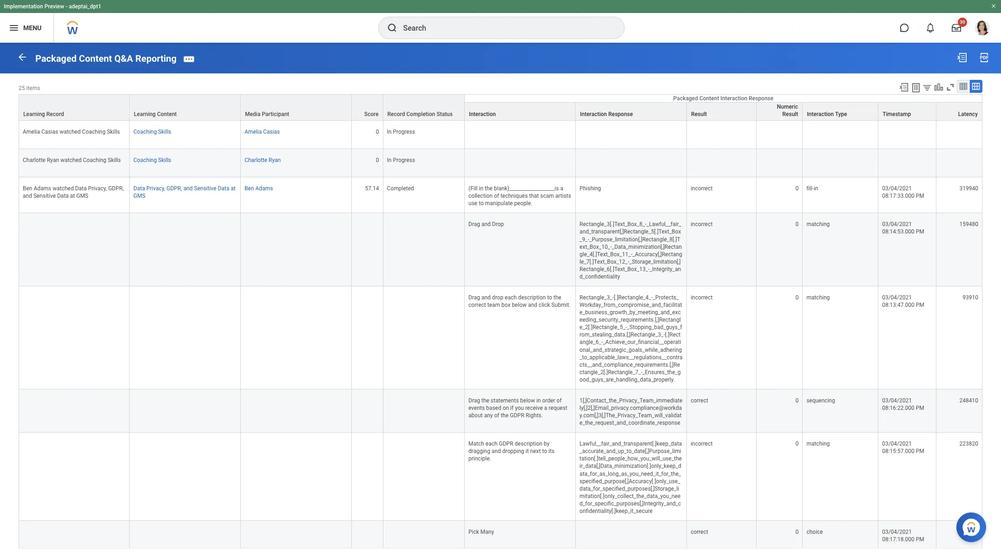 Task type: describe. For each thing, give the bounding box(es) containing it.
and inside data privacy, gdpr, and sensitive data at gms
[[184, 186, 193, 192]]

rectangle_6[.]text_box_13_-
[[580, 266, 650, 273]]

content for q&a
[[79, 53, 112, 64]]

expand/collapse chart image
[[934, 82, 944, 92]]

incorrect for rectangle_3[.]text_box_8_-_lawful__fair_ and_transparent[,]rectangle_5[.]text_box _9_-_purpose_limitation[,]rectangle_8[.]t ext_box_10_-_data_minimization[,]rectan gle_4[.]text_box_11_-_accuracy[,]rectang le_7[.]text_box_12_-_storage_limitation[,] rectangle_6[.]text_box_13_-_integrity_an d_confidentiality
[[691, 221, 713, 228]]

304800
[[960, 530, 979, 536]]

implementation preview -   adeptai_dpt1
[[4, 3, 101, 10]]

ext_box_10_-
[[580, 244, 612, 250]]

learning content button
[[130, 95, 240, 120]]

ryan for charlotte ryan
[[269, 157, 281, 164]]

03/04/2021 for 03/04/2021 08:13:47.000 pm
[[883, 295, 912, 301]]

it
[[526, 449, 529, 455]]

1 correct element from the top
[[691, 396, 709, 405]]

d_confidentiality
[[580, 274, 620, 280]]

gms inside data privacy, gdpr, and sensitive data at gms
[[133, 193, 145, 200]]

media participant button
[[241, 95, 352, 120]]

view printable version (pdf) image
[[979, 52, 990, 63]]

description inside match each gdpr description by dragging and dropping it next to its principle.
[[515, 441, 543, 448]]

row containing drag and drop each description to the correct team box below and click submit.
[[19, 287, 983, 390]]

08:13:47.000
[[883, 302, 915, 309]]

the up collection
[[485, 186, 493, 192]]

matching element for 03/04/2021 08:14:53.000 pm
[[807, 220, 830, 228]]

menu banner
[[0, 0, 1002, 43]]

principle.
[[469, 456, 491, 463]]

gle_4[.]text_box_11_-
[[580, 251, 633, 258]]

type
[[836, 111, 848, 118]]

to inside match each gdpr description by dragging and dropping it next to its principle.
[[542, 449, 547, 455]]

amelia for amelia casias
[[245, 129, 262, 135]]

drop
[[492, 221, 504, 228]]

content inside popup button
[[157, 111, 177, 118]]

amelia casias watched coaching skills element
[[23, 127, 120, 135]]

incorrect element for rectangle_3_-[.]rectangle_4_-_protects_ workday_from_compromise_and_facilitat e_business_growth_by_meeting_and_exc eeding_security_requirements.[,]rectangl e_2[.]rectangle_5_-_stopping_bad_guys_f rom_stealing_data.[,]rectangle_3_-[.]rect angle_6_-_achieve_our_financial__operati onal_and_strategic_goals_while_adhering _to_applicable_laws__regulations__contra cts__and_compliance_requirements.[,]re ctangle_2[.]rectangle_7_-_ensures_the_g ood_guys_are_handling_data_properly.
[[691, 293, 713, 301]]

in for fill-
[[814, 186, 819, 192]]

248410
[[960, 398, 979, 405]]

packaged content q&a reporting
[[35, 53, 177, 64]]

completed element
[[387, 184, 414, 192]]

ben adams
[[245, 186, 273, 192]]

03/04/2021 08:16:22.000 pm
[[883, 398, 925, 412]]

and inside drag and drop element
[[482, 221, 491, 228]]

based
[[486, 405, 502, 412]]

numeric result
[[777, 104, 799, 118]]

93910
[[963, 295, 979, 301]]

gdpr, inside ben adams watched data privacy, gdpr, and sensitive data at gms
[[108, 186, 124, 192]]

items
[[26, 85, 40, 91]]

_lawful__fair_
[[647, 221, 682, 228]]

the up "based"
[[482, 398, 490, 405]]

menu button
[[0, 13, 54, 43]]

03/04/2021 08:14:53.000 pm
[[883, 221, 925, 235]]

inbox large image
[[952, 23, 962, 33]]

in for amelia casias
[[387, 129, 392, 135]]

expand table image
[[972, 82, 981, 91]]

incorrect element for lawful__fair_and_transparent[.]keep_data _accurate_and_up_to_date[,]purpose_limi tation[.]tell_people_how_you_will_use_the ir_data[,]data_minimization[.]only_keep_d ata_for_as_long_as_you_need_it_for_the_ specified_purpose[,]accuracy[.]only_use_ data_for_specified_purposes[,]storage_li mitation[.]only_collect_the_data_you_nee d_for_specific_purposes[,]integrity_and_c onfidentiality[.]keep_it_secure
[[691, 440, 713, 448]]

adams for ben adams watched data privacy, gdpr, and sensitive data at gms
[[34, 186, 51, 192]]

dropping
[[503, 449, 525, 455]]

fill-
[[807, 186, 814, 192]]

03/04/2021 for 03/04/2021 08:16:22.000 pm
[[883, 398, 912, 405]]

privacy, inside data privacy, gdpr, and sensitive data at gms
[[146, 186, 165, 192]]

phishing
[[580, 186, 601, 192]]

03/04/2021 for 03/04/2021 08:15:57.000 pm
[[883, 441, 912, 448]]

_ensures_the_g
[[643, 370, 681, 376]]

rectangle_3[.]text_box_8_-_lawful__fair_ and_transparent[,]rectangle_5[.]text_box _9_-_purpose_limitation[,]rectangle_8[.]t ext_box_10_-_data_minimization[,]rectan gle_4[.]text_box_11_-_accuracy[,]rectang le_7[.]text_box_12_-_storage_limitation[,] rectangle_6[.]text_box_13_-_integrity_an d_confidentiality
[[580, 221, 683, 280]]

learning record
[[23, 111, 64, 118]]

watched for ryan
[[60, 157, 82, 164]]

scam
[[541, 193, 554, 200]]

[.]rectangle_4_-
[[614, 295, 653, 301]]

a inside a collection of techniques that scam artists use to manipulate people.
[[561, 186, 564, 192]]

fullscreen image
[[946, 82, 956, 92]]

packaged content q&a reporting main content
[[0, 43, 1002, 558]]

on
[[503, 405, 509, 412]]

the down the "on"
[[501, 413, 509, 419]]

collection
[[469, 193, 493, 200]]

score button
[[352, 95, 383, 120]]

click
[[539, 302, 550, 309]]

drag and drop element
[[469, 220, 504, 228]]

03/04/2021 08:13:47.000 pm
[[883, 295, 925, 309]]

(fill
[[469, 186, 478, 192]]

drag for drag the statements below in order of events based on if you receive a request about any of the gdpr rights.
[[469, 398, 480, 405]]

packaged for packaged content q&a reporting
[[35, 53, 77, 64]]

table image
[[959, 82, 969, 91]]

row containing amelia casias watched coaching skills
[[19, 121, 983, 149]]

pick
[[469, 530, 479, 536]]

match each gdpr description by dragging and dropping it next to its principle.
[[469, 441, 555, 463]]

charlotte for charlotte ryan watched coaching skills
[[23, 157, 46, 164]]

completion
[[407, 111, 435, 118]]

previous page image
[[17, 52, 28, 63]]

onfidentiality[.]keep_it_secure
[[580, 509, 653, 515]]

pm for 03/04/2021 08:13:47.000 pm
[[916, 302, 925, 309]]

1 vertical spatial response
[[609, 111, 633, 118]]

specified_purpose[,]accuracy[.]only_use_
[[580, 479, 681, 485]]

progress for casias
[[393, 129, 415, 135]]

below inside drag and drop each description to the correct team box below and click submit.
[[512, 302, 527, 309]]

_data_minimization[,]rectan
[[612, 244, 682, 250]]

export to excel image
[[899, 82, 910, 92]]

08:16:22.000
[[883, 405, 915, 412]]

1[,]contact_the_privacy_team_immediate ly[,]2[,]email_privacy.compliance@workda y.com[,]3[,]the_privacy_team_will_validat e_the_request_and_coordinate_response
[[580, 398, 683, 427]]

learning for learning content
[[134, 111, 156, 118]]

row containing drag and drop
[[19, 214, 983, 287]]

use
[[469, 201, 478, 207]]

coaching skills for amelia
[[133, 129, 171, 135]]

close environment banner image
[[991, 3, 997, 9]]

drop
[[492, 295, 504, 301]]

sequencing
[[807, 398, 836, 405]]

sensitive inside data privacy, gdpr, and sensitive data at gms
[[194, 186, 217, 192]]

record inside popup button
[[46, 111, 64, 118]]

statements
[[491, 398, 519, 405]]

gdpr, inside data privacy, gdpr, and sensitive data at gms
[[167, 186, 182, 192]]

search image
[[387, 22, 398, 33]]

learning record button
[[19, 95, 129, 120]]

ly[,]2[,]email_privacy.compliance@workda
[[580, 405, 682, 412]]

gdpr inside match each gdpr description by dragging and dropping it next to its principle.
[[499, 441, 514, 448]]

if
[[511, 405, 514, 412]]

and inside ben adams watched data privacy, gdpr, and sensitive data at gms
[[23, 193, 32, 200]]

ben for ben adams watched data privacy, gdpr, and sensitive data at gms
[[23, 186, 32, 192]]

interaction button
[[465, 103, 576, 120]]

matching element for 03/04/2021 08:13:47.000 pm
[[807, 293, 830, 301]]

pick many
[[469, 530, 494, 536]]

packaged content interaction response
[[674, 95, 774, 102]]

in for charlotte ryan
[[387, 157, 392, 164]]

sensitive inside ben adams watched data privacy, gdpr, and sensitive data at gms
[[33, 193, 56, 200]]

submit.
[[552, 302, 571, 309]]

_achieve_our_financial__operati
[[603, 340, 682, 346]]

watched for casias
[[60, 129, 81, 135]]

_9_-
[[580, 236, 590, 243]]

data_for_specified_purposes[,]storage_li
[[580, 486, 680, 493]]

matching for 03/04/2021 08:14:53.000 pm
[[807, 221, 830, 228]]

export to excel image
[[957, 52, 968, 63]]

to inside drag and drop each description to the correct team box below and click submit.
[[547, 295, 552, 301]]

justify image
[[8, 22, 20, 33]]

rom_stealing_data.[,]rectangle_3_-
[[580, 332, 665, 339]]

ata_for_as_long_as_you_need_it_for_the_
[[580, 471, 682, 478]]

amelia casias link
[[245, 127, 280, 135]]

row containing match each gdpr description by dragging and dropping it next to its principle.
[[19, 433, 983, 522]]

export to worksheets image
[[911, 82, 922, 93]]

and inside match each gdpr description by dragging and dropping it next to its principle.
[[492, 449, 501, 455]]

0 for 03/04/2021 08:13:47.000 pm
[[796, 295, 799, 301]]

row containing packaged content interaction response
[[19, 94, 983, 121]]

to inside a collection of techniques that scam artists use to manipulate people.
[[479, 201, 484, 207]]

adeptai_dpt1
[[69, 3, 101, 10]]

row containing numeric result
[[19, 102, 983, 121]]

03/04/2021 08:17:33.000 pm
[[883, 186, 925, 200]]

drag and drop
[[469, 221, 504, 228]]

reporting
[[135, 53, 177, 64]]

numeric
[[777, 104, 799, 110]]

notifications large image
[[926, 23, 936, 33]]

1 result from the left
[[692, 111, 707, 118]]

incorrect element for rectangle_3[.]text_box_8_-_lawful__fair_ and_transparent[,]rectangle_5[.]text_box _9_-_purpose_limitation[,]rectangle_8[.]t ext_box_10_-_data_minimization[,]rectan gle_4[.]text_box_11_-_accuracy[,]rectang le_7[.]text_box_12_-_storage_limitation[,] rectangle_6[.]text_box_13_-_integrity_an d_confidentiality
[[691, 220, 713, 228]]

select to filter grid data image
[[923, 83, 933, 92]]

angle_6_-
[[580, 340, 603, 346]]

03/04/2021 for 03/04/2021 08:17:18.000 pm
[[883, 530, 912, 536]]

at inside ben adams watched data privacy, gdpr, and sensitive data at gms
[[70, 193, 75, 200]]

pm for 03/04/2021 08:16:22.000 pm
[[916, 405, 925, 412]]

in progress for amelia casias
[[387, 129, 415, 135]]

charlotte ryan watched coaching skills
[[23, 157, 121, 164]]

matching element for 03/04/2021 08:15:57.000 pm
[[807, 440, 830, 448]]

08:17:33.000
[[883, 193, 915, 200]]

result inside numeric result
[[783, 111, 799, 118]]

blank)__________________is
[[494, 186, 559, 192]]



Task type: locate. For each thing, give the bounding box(es) containing it.
drag for drag and drop each description to the correct team box below and click submit.
[[469, 295, 480, 301]]

each inside match each gdpr description by dragging and dropping it next to its principle.
[[486, 441, 498, 448]]

1 horizontal spatial response
[[749, 95, 774, 102]]

6 03/04/2021 from the top
[[883, 530, 912, 536]]

interaction for interaction response
[[580, 111, 607, 118]]

1 vertical spatial each
[[486, 441, 498, 448]]

3 pm from the top
[[916, 302, 925, 309]]

0 vertical spatial each
[[505, 295, 517, 301]]

2 coaching skills link from the top
[[133, 155, 171, 164]]

1 casias from the left
[[41, 129, 58, 135]]

interaction type
[[807, 111, 848, 118]]

0 vertical spatial in progress element
[[387, 127, 415, 135]]

2 vertical spatial watched
[[53, 186, 74, 192]]

1 vertical spatial correct element
[[691, 528, 709, 536]]

drag
[[469, 221, 480, 228], [469, 295, 480, 301], [469, 398, 480, 405]]

2 in progress element from the top
[[387, 155, 415, 164]]

content for interaction
[[700, 95, 720, 102]]

_integrity_an
[[650, 266, 681, 273]]

each up dragging
[[486, 441, 498, 448]]

drag and drop each description to the correct team box below and click submit. element
[[469, 293, 571, 309]]

0 vertical spatial packaged
[[35, 53, 77, 64]]

and_transparent[,]rectangle_5[.]text_box
[[580, 229, 681, 235]]

2 vertical spatial matching element
[[807, 440, 830, 448]]

1 vertical spatial in progress element
[[387, 155, 415, 164]]

2 correct element from the top
[[691, 528, 709, 536]]

a inside drag the statements below in order of events based on if you receive a request about any of the gdpr rights.
[[545, 405, 548, 412]]

2 horizontal spatial content
[[700, 95, 720, 102]]

e_the_request_and_coordinate_response
[[580, 420, 681, 427]]

of down "based"
[[495, 413, 500, 419]]

pm for 03/04/2021 08:17:18.000 pm
[[916, 537, 925, 544]]

0 vertical spatial watched
[[60, 129, 81, 135]]

0 horizontal spatial sensitive
[[33, 193, 56, 200]]

gdpr inside drag the statements below in order of events based on if you receive a request about any of the gdpr rights.
[[510, 413, 525, 419]]

record left the completion on the top of the page
[[388, 111, 405, 118]]

toolbar inside packaged content q&a reporting "main content"
[[895, 80, 983, 94]]

d_for_specific_purposes[,]integrity_and_c
[[580, 501, 681, 508]]

2 in from the top
[[387, 157, 392, 164]]

correct for first 'correct' element from the bottom of the packaged content q&a reporting "main content"
[[691, 530, 709, 536]]

1 horizontal spatial gms
[[133, 193, 145, 200]]

below up receive
[[520, 398, 535, 405]]

drag up events
[[469, 398, 480, 405]]

-
[[66, 3, 67, 10]]

1 vertical spatial matching element
[[807, 293, 830, 301]]

0 horizontal spatial content
[[79, 53, 112, 64]]

pm for 03/04/2021 08:15:57.000 pm
[[916, 449, 925, 455]]

watched
[[60, 129, 81, 135], [60, 157, 82, 164], [53, 186, 74, 192]]

1 pm from the top
[[916, 193, 925, 200]]

0 vertical spatial of
[[494, 193, 499, 200]]

watched down charlotte ryan watched coaching skills
[[53, 186, 74, 192]]

in progress element for casias
[[387, 127, 415, 135]]

pm inside the 03/04/2021 08:16:22.000 pm
[[916, 405, 925, 412]]

03/04/2021 for 03/04/2021 08:17:33.000 pm
[[883, 186, 912, 192]]

0 vertical spatial in progress
[[387, 129, 415, 135]]

correct for 1st 'correct' element from the top
[[691, 398, 709, 405]]

1 in from the top
[[387, 129, 392, 135]]

row containing pick many
[[19, 522, 983, 550]]

menu
[[23, 24, 42, 31]]

result button
[[687, 103, 757, 120]]

2 vertical spatial content
[[157, 111, 177, 118]]

0 vertical spatial in
[[387, 129, 392, 135]]

0 horizontal spatial learning
[[23, 111, 45, 118]]

03/04/2021 up 08:13:47.000
[[883, 295, 912, 301]]

request
[[549, 405, 568, 412]]

amelia for amelia casias watched coaching skills
[[23, 129, 40, 135]]

2 vertical spatial correct
[[691, 530, 709, 536]]

(fill in the blank)__________________is
[[469, 186, 559, 192]]

record completion status
[[388, 111, 453, 118]]

5 03/04/2021 from the top
[[883, 441, 912, 448]]

1 vertical spatial below
[[520, 398, 535, 405]]

0 for 03/04/2021 08:14:53.000 pm
[[796, 221, 799, 228]]

drag down use
[[469, 221, 480, 228]]

3 matching element from the top
[[807, 440, 830, 448]]

1 horizontal spatial ryan
[[269, 157, 281, 164]]

2 03/04/2021 from the top
[[883, 221, 912, 228]]

2 incorrect element from the top
[[691, 220, 713, 228]]

in progress element down record completion status
[[387, 127, 415, 135]]

numeric result button
[[757, 103, 803, 120]]

tation[.]tell_people_how_you_will_use_the
[[580, 456, 682, 463]]

2 drag from the top
[[469, 295, 480, 301]]

each inside drag and drop each description to the correct team box below and click submit.
[[505, 295, 517, 301]]

a up artists
[[561, 186, 564, 192]]

0 horizontal spatial ben
[[23, 186, 32, 192]]

7 row from the top
[[19, 287, 983, 390]]

2 learning from the left
[[134, 111, 156, 118]]

pm inside 03/04/2021 08:13:47.000 pm
[[916, 302, 925, 309]]

0 vertical spatial gdpr
[[510, 413, 525, 419]]

watched for adams
[[53, 186, 74, 192]]

description inside drag and drop each description to the correct team box below and click submit.
[[518, 295, 546, 301]]

coaching skills for charlotte
[[133, 157, 171, 164]]

next
[[530, 449, 541, 455]]

03/04/2021 up 08:15:57.000
[[883, 441, 912, 448]]

2 privacy, from the left
[[146, 186, 165, 192]]

1 gms from the left
[[76, 193, 88, 200]]

03/04/2021 08:15:57.000 pm
[[883, 441, 925, 455]]

1 vertical spatial gdpr
[[499, 441, 514, 448]]

0 horizontal spatial privacy,
[[88, 186, 107, 192]]

0 vertical spatial content
[[79, 53, 112, 64]]

1 ryan from the left
[[47, 157, 59, 164]]

casias for amelia casias watched coaching skills
[[41, 129, 58, 135]]

0 horizontal spatial result
[[692, 111, 707, 118]]

gms
[[76, 193, 88, 200], [133, 193, 145, 200]]

0 horizontal spatial gms
[[76, 193, 88, 200]]

in progress up completed element
[[387, 157, 415, 164]]

skills
[[107, 129, 120, 135], [158, 129, 171, 135], [108, 157, 121, 164], [158, 157, 171, 164]]

03/04/2021 inside the 03/04/2021 08:16:22.000 pm
[[883, 398, 912, 405]]

0 vertical spatial a
[[561, 186, 564, 192]]

each
[[505, 295, 517, 301], [486, 441, 498, 448]]

progress
[[393, 129, 415, 135], [393, 157, 415, 164]]

2 pm from the top
[[916, 229, 925, 235]]

5 pm from the top
[[916, 449, 925, 455]]

2 vertical spatial drag
[[469, 398, 480, 405]]

matching element
[[807, 220, 830, 228], [807, 293, 830, 301], [807, 440, 830, 448]]

03/04/2021 inside "03/04/2021 08:15:57.000 pm"
[[883, 441, 912, 448]]

1 horizontal spatial amelia
[[245, 129, 262, 135]]

1 privacy, from the left
[[88, 186, 107, 192]]

coaching skills down learning content
[[133, 129, 171, 135]]

record inside popup button
[[388, 111, 405, 118]]

2 matching element from the top
[[807, 293, 830, 301]]

adams down charlotte ryan watched coaching skills
[[34, 186, 51, 192]]

below inside drag the statements below in order of events based on if you receive a request about any of the gdpr rights.
[[520, 398, 535, 405]]

description up click
[[518, 295, 546, 301]]

row containing charlotte ryan watched coaching skills
[[19, 149, 983, 178]]

1 horizontal spatial gdpr,
[[167, 186, 182, 192]]

1 adams from the left
[[34, 186, 51, 192]]

at left ben adams
[[231, 186, 236, 192]]

1 horizontal spatial a
[[561, 186, 564, 192]]

pm right 08:13:47.000
[[916, 302, 925, 309]]

2 incorrect from the top
[[691, 221, 713, 228]]

to up click
[[547, 295, 552, 301]]

4 pm from the top
[[916, 405, 925, 412]]

to left its
[[542, 449, 547, 455]]

match each gdpr description by dragging and dropping it next to its principle. element
[[469, 440, 555, 463]]

0 vertical spatial correct
[[469, 302, 486, 309]]

2 vertical spatial of
[[495, 413, 500, 419]]

below right box
[[512, 302, 527, 309]]

1 vertical spatial at
[[70, 193, 75, 200]]

at inside data privacy, gdpr, and sensitive data at gms
[[231, 186, 236, 192]]

1 03/04/2021 from the top
[[883, 186, 912, 192]]

pm for 03/04/2021 08:14:53.000 pm
[[916, 229, 925, 235]]

1 vertical spatial description
[[515, 441, 543, 448]]

1 row from the top
[[19, 94, 983, 121]]

25 items
[[19, 85, 40, 91]]

1 vertical spatial content
[[700, 95, 720, 102]]

drag left drop
[[469, 295, 480, 301]]

1 vertical spatial coaching skills link
[[133, 155, 171, 164]]

correct element
[[691, 396, 709, 405], [691, 528, 709, 536]]

1 vertical spatial sensitive
[[33, 193, 56, 200]]

in down record completion status
[[387, 129, 392, 135]]

0 horizontal spatial gdpr,
[[108, 186, 124, 192]]

03/04/2021 inside 03/04/2021 08:17:18.000 pm
[[883, 530, 912, 536]]

ryan down amelia casias watched coaching skills
[[47, 157, 59, 164]]

watched inside ben adams watched data privacy, gdpr, and sensitive data at gms
[[53, 186, 74, 192]]

coaching skills link for charlotte
[[133, 155, 171, 164]]

1 drag from the top
[[469, 221, 480, 228]]

watched down learning record popup button at the left
[[60, 129, 81, 135]]

that
[[529, 193, 539, 200]]

1 vertical spatial in
[[387, 157, 392, 164]]

learning for learning record
[[23, 111, 45, 118]]

1 horizontal spatial adams
[[256, 186, 273, 192]]

4 incorrect from the top
[[691, 441, 713, 448]]

0 horizontal spatial casias
[[41, 129, 58, 135]]

1 horizontal spatial result
[[783, 111, 799, 118]]

pick many element
[[469, 528, 494, 536]]

03/04/2021 up the "08:16:22.000"
[[883, 398, 912, 405]]

Search Workday  search field
[[403, 18, 605, 38]]

319940
[[960, 186, 979, 192]]

ben adams link
[[245, 184, 273, 192]]

0 vertical spatial at
[[231, 186, 236, 192]]

description up it
[[515, 441, 543, 448]]

ben inside ben adams watched data privacy, gdpr, and sensitive data at gms
[[23, 186, 32, 192]]

sequencing element
[[807, 396, 836, 405]]

ben adams watched data privacy, gdpr, and sensitive data at gms element
[[23, 184, 124, 200]]

2 ryan from the left
[[269, 157, 281, 164]]

gms inside ben adams watched data privacy, gdpr, and sensitive data at gms
[[76, 193, 88, 200]]

1 record from the left
[[46, 111, 64, 118]]

0 vertical spatial progress
[[393, 129, 415, 135]]

any
[[484, 413, 493, 419]]

1 horizontal spatial casias
[[263, 129, 280, 135]]

at down charlotte ryan watched coaching skills
[[70, 193, 75, 200]]

25
[[19, 85, 25, 91]]

amelia down 'media'
[[245, 129, 262, 135]]

of inside a collection of techniques that scam artists use to manipulate people.
[[494, 193, 499, 200]]

0 horizontal spatial a
[[545, 405, 548, 412]]

0 for 03/04/2021 08:17:18.000 pm
[[796, 530, 799, 536]]

1 gdpr, from the left
[[108, 186, 124, 192]]

2 in progress from the top
[[387, 157, 415, 164]]

ryan for charlotte ryan watched coaching skills
[[47, 157, 59, 164]]

0 horizontal spatial adams
[[34, 186, 51, 192]]

manipulate
[[485, 201, 513, 207]]

gdpr up 'dropping'
[[499, 441, 514, 448]]

3 03/04/2021 from the top
[[883, 295, 912, 301]]

03/04/2021 inside 03/04/2021 08:14:53.000 pm
[[883, 221, 912, 228]]

content inside popup button
[[700, 95, 720, 102]]

2 amelia from the left
[[245, 129, 262, 135]]

a down the "order"
[[545, 405, 548, 412]]

6 pm from the top
[[916, 537, 925, 544]]

packaged up result popup button at the right top of page
[[674, 95, 698, 102]]

interaction for interaction
[[469, 111, 496, 118]]

1 vertical spatial progress
[[393, 157, 415, 164]]

1 in progress element from the top
[[387, 127, 415, 135]]

0 vertical spatial correct element
[[691, 396, 709, 405]]

0 vertical spatial sensitive
[[194, 186, 217, 192]]

amelia casias watched coaching skills
[[23, 129, 120, 135]]

0 vertical spatial coaching skills
[[133, 129, 171, 135]]

rectangle_3_-
[[580, 295, 614, 301]]

progress down record completion status
[[393, 129, 415, 135]]

in
[[387, 129, 392, 135], [387, 157, 392, 164]]

1 horizontal spatial record
[[388, 111, 405, 118]]

pm for 03/04/2021 08:17:33.000 pm
[[916, 193, 925, 200]]

10 row from the top
[[19, 522, 983, 550]]

progress for ryan
[[393, 157, 415, 164]]

1[,]contact_the_privacy_team_immediate
[[580, 398, 683, 405]]

2 adams from the left
[[256, 186, 273, 192]]

matching for 03/04/2021 08:15:57.000 pm
[[807, 441, 830, 448]]

223820
[[960, 441, 979, 448]]

choice element
[[807, 528, 823, 536]]

2 vertical spatial matching
[[807, 441, 830, 448]]

0 horizontal spatial packaged
[[35, 53, 77, 64]]

0 horizontal spatial response
[[609, 111, 633, 118]]

incorrect for rectangle_3_-[.]rectangle_4_-_protects_ workday_from_compromise_and_facilitat e_business_growth_by_meeting_and_exc eeding_security_requirements.[,]rectangl e_2[.]rectangle_5_-_stopping_bad_guys_f rom_stealing_data.[,]rectangle_3_-[.]rect angle_6_-_achieve_our_financial__operati onal_and_strategic_goals_while_adhering _to_applicable_laws__regulations__contra cts__and_compliance_requirements.[,]re ctangle_2[.]rectangle_7_-_ensures_the_g ood_guys_are_handling_data_properly.
[[691, 295, 713, 301]]

packaged right the previous page icon
[[35, 53, 77, 64]]

casias for amelia casias
[[263, 129, 280, 135]]

the inside drag and drop each description to the correct team box below and click submit.
[[554, 295, 562, 301]]

in progress for charlotte ryan
[[387, 157, 415, 164]]

5 row from the top
[[19, 178, 983, 214]]

rights.
[[526, 413, 543, 419]]

57.14
[[365, 186, 379, 192]]

packaged
[[35, 53, 77, 64], [674, 95, 698, 102]]

3 row from the top
[[19, 121, 983, 149]]

2 vertical spatial to
[[542, 449, 547, 455]]

1 vertical spatial of
[[557, 398, 562, 405]]

record up amelia casias watched coaching skills element
[[46, 111, 64, 118]]

1 vertical spatial to
[[547, 295, 552, 301]]

adams down charlotte ryan
[[256, 186, 273, 192]]

0 vertical spatial below
[[512, 302, 527, 309]]

packaged for packaged content interaction response
[[674, 95, 698, 102]]

box
[[502, 302, 511, 309]]

data privacy, gdpr, and sensitive data at gms link
[[133, 184, 236, 200]]

1 horizontal spatial content
[[157, 111, 177, 118]]

amelia down learning record
[[23, 129, 40, 135]]

interaction response
[[580, 111, 633, 118]]

events
[[469, 405, 485, 412]]

result
[[692, 111, 707, 118], [783, 111, 799, 118]]

_storage_limitation[,]
[[630, 259, 681, 265]]

1 progress from the top
[[393, 129, 415, 135]]

0 horizontal spatial at
[[70, 193, 75, 200]]

0 horizontal spatial charlotte
[[23, 157, 46, 164]]

in inside drag the statements below in order of events based on if you receive a request about any of the gdpr rights.
[[537, 398, 541, 405]]

0 vertical spatial description
[[518, 295, 546, 301]]

artists
[[556, 193, 571, 200]]

ben for ben adams
[[245, 186, 254, 192]]

1 horizontal spatial charlotte
[[245, 157, 267, 164]]

1 horizontal spatial at
[[231, 186, 236, 192]]

1 in progress from the top
[[387, 129, 415, 135]]

1 vertical spatial coaching skills
[[133, 157, 171, 164]]

0 vertical spatial drag
[[469, 221, 480, 228]]

1 horizontal spatial packaged
[[674, 95, 698, 102]]

1 vertical spatial in progress
[[387, 157, 415, 164]]

1 ben from the left
[[23, 186, 32, 192]]

record completion status button
[[383, 95, 465, 120]]

of up manipulate
[[494, 193, 499, 200]]

0 for 03/04/2021 08:17:33.000 pm
[[796, 186, 799, 192]]

9 row from the top
[[19, 433, 983, 522]]

pm inside "03/04/2021 08:15:57.000 pm"
[[916, 449, 925, 455]]

0 vertical spatial response
[[749, 95, 774, 102]]

fill-in element
[[807, 184, 819, 192]]

each up box
[[505, 295, 517, 301]]

drag and drop each description to the correct team box below and click submit.
[[469, 295, 571, 309]]

2 result from the left
[[783, 111, 799, 118]]

4 incorrect element from the top
[[691, 440, 713, 448]]

4 row from the top
[[19, 149, 983, 178]]

matching for 03/04/2021 08:13:47.000 pm
[[807, 295, 830, 301]]

pm right the "08:16:22.000"
[[916, 405, 925, 412]]

6 row from the top
[[19, 214, 983, 287]]

coaching skills
[[133, 129, 171, 135], [133, 157, 171, 164]]

2 progress from the top
[[393, 157, 415, 164]]

packaged content interaction response button
[[465, 95, 983, 102]]

1 horizontal spatial sensitive
[[194, 186, 217, 192]]

0 vertical spatial coaching skills link
[[133, 127, 171, 135]]

to down collection
[[479, 201, 484, 207]]

1 horizontal spatial ben
[[245, 186, 254, 192]]

_accurate_and_up_to_date[,]purpose_limi
[[580, 449, 682, 455]]

coaching skills up data privacy, gdpr, and sensitive data at gms link
[[133, 157, 171, 164]]

2 gdpr, from the left
[[167, 186, 182, 192]]

1 incorrect element from the top
[[691, 184, 713, 192]]

3 incorrect element from the top
[[691, 293, 713, 301]]

0 for 03/04/2021 08:16:22.000 pm
[[796, 398, 799, 405]]

in up completed element
[[387, 157, 392, 164]]

2 record from the left
[[388, 111, 405, 118]]

response
[[749, 95, 774, 102], [609, 111, 633, 118]]

1 vertical spatial packaged
[[674, 95, 698, 102]]

(fill in the blank)__________________is a collection of techniques that scam artists use to manipulate people. element
[[469, 184, 571, 207]]

coaching skills link
[[133, 127, 171, 135], [133, 155, 171, 164]]

1 vertical spatial a
[[545, 405, 548, 412]]

ryan down amelia casias at the left top of the page
[[269, 157, 281, 164]]

timestamp
[[883, 111, 912, 118]]

pm inside 03/04/2021 08:17:33.000 pm
[[916, 193, 925, 200]]

1 vertical spatial drag
[[469, 295, 480, 301]]

at
[[231, 186, 236, 192], [70, 193, 75, 200]]

drag for drag and drop
[[469, 221, 480, 228]]

in progress element up completed element
[[387, 155, 415, 164]]

4 03/04/2021 from the top
[[883, 398, 912, 405]]

0 horizontal spatial ryan
[[47, 157, 59, 164]]

correct inside drag and drop each description to the correct team box below and click submit.
[[469, 302, 486, 309]]

e_business_growth_by_meeting_and_exc
[[580, 310, 681, 316]]

1 learning from the left
[[23, 111, 45, 118]]

gdpr down you
[[510, 413, 525, 419]]

1 matching element from the top
[[807, 220, 830, 228]]

the
[[485, 186, 493, 192], [554, 295, 562, 301], [482, 398, 490, 405], [501, 413, 509, 419]]

to
[[479, 201, 484, 207], [547, 295, 552, 301], [542, 449, 547, 455]]

1 coaching skills from the top
[[133, 129, 171, 135]]

in for (fill
[[479, 186, 484, 192]]

3 incorrect from the top
[[691, 295, 713, 301]]

03/04/2021
[[883, 186, 912, 192], [883, 221, 912, 228], [883, 295, 912, 301], [883, 398, 912, 405], [883, 441, 912, 448], [883, 530, 912, 536]]

1 matching from the top
[[807, 221, 830, 228]]

the up submit.
[[554, 295, 562, 301]]

03/04/2021 up the 08:17:18.000
[[883, 530, 912, 536]]

adams for ben adams
[[256, 186, 273, 192]]

1 amelia from the left
[[23, 129, 40, 135]]

cts__and_compliance_requirements.[,]re
[[580, 362, 680, 369]]

result down packaged content interaction response
[[692, 111, 707, 118]]

2 matching from the top
[[807, 295, 830, 301]]

row containing drag the statements below in order of events based on if you receive a request about any of the gdpr rights.
[[19, 390, 983, 433]]

0 vertical spatial to
[[479, 201, 484, 207]]

coaching skills link for amelia
[[133, 127, 171, 135]]

in progress element for ryan
[[387, 155, 415, 164]]

0 horizontal spatial amelia
[[23, 129, 40, 135]]

le_7[.]text_box_12_-
[[580, 259, 630, 265]]

profile logan mcneil image
[[976, 20, 990, 37]]

incorrect element for phishing
[[691, 184, 713, 192]]

in
[[479, 186, 484, 192], [814, 186, 819, 192], [537, 398, 541, 405]]

data
[[75, 186, 87, 192], [133, 186, 145, 192], [218, 186, 229, 192], [57, 193, 69, 200]]

2 casias from the left
[[263, 129, 280, 135]]

_protects_
[[653, 295, 679, 301]]

privacy, inside ben adams watched data privacy, gdpr, and sensitive data at gms
[[88, 186, 107, 192]]

0 horizontal spatial in
[[479, 186, 484, 192]]

participant
[[262, 111, 289, 118]]

of up "request"
[[557, 398, 562, 405]]

0 vertical spatial matching element
[[807, 220, 830, 228]]

1 horizontal spatial in
[[537, 398, 541, 405]]

1 incorrect from the top
[[691, 186, 713, 192]]

record
[[46, 111, 64, 118], [388, 111, 405, 118]]

2 ben from the left
[[245, 186, 254, 192]]

drag inside drag the statements below in order of events based on if you receive a request about any of the gdpr rights.
[[469, 398, 480, 405]]

03/04/2021 up the 08:14:53.000 in the top of the page
[[883, 221, 912, 228]]

charlotte ryan watched coaching skills element
[[23, 155, 121, 164]]

e_2[.]rectangle_5_-
[[580, 325, 627, 331]]

row containing ben adams watched data privacy, gdpr, and sensitive data at gms
[[19, 178, 983, 214]]

3 matching from the top
[[807, 441, 830, 448]]

159480
[[960, 221, 979, 228]]

2 coaching skills from the top
[[133, 157, 171, 164]]

2 charlotte from the left
[[245, 157, 267, 164]]

pm inside 03/04/2021 08:17:18.000 pm
[[916, 537, 925, 544]]

0 for 03/04/2021 08:15:57.000 pm
[[796, 441, 799, 448]]

y.com[,]3[,]the_privacy_team_will_validat
[[580, 413, 682, 419]]

incorrect element
[[691, 184, 713, 192], [691, 220, 713, 228], [691, 293, 713, 301], [691, 440, 713, 448]]

drag inside drag and drop each description to the correct team box below and click submit.
[[469, 295, 480, 301]]

1 horizontal spatial privacy,
[[146, 186, 165, 192]]

toolbar
[[895, 80, 983, 94]]

03/04/2021 inside 03/04/2021 08:17:33.000 pm
[[883, 186, 912, 192]]

1 horizontal spatial each
[[505, 295, 517, 301]]

in progress element
[[387, 127, 415, 135], [387, 155, 415, 164]]

people.
[[514, 201, 533, 207]]

result down numeric at the top right of the page
[[783, 111, 799, 118]]

media
[[245, 111, 261, 118]]

preview
[[44, 3, 64, 10]]

packaged inside popup button
[[674, 95, 698, 102]]

03/04/2021 inside 03/04/2021 08:13:47.000 pm
[[883, 295, 912, 301]]

1 vertical spatial matching
[[807, 295, 830, 301]]

dragging
[[469, 449, 491, 455]]

learning inside popup button
[[134, 111, 156, 118]]

casias down participant
[[263, 129, 280, 135]]

row
[[19, 94, 983, 121], [19, 102, 983, 121], [19, 121, 983, 149], [19, 149, 983, 178], [19, 178, 983, 214], [19, 214, 983, 287], [19, 287, 983, 390], [19, 390, 983, 433], [19, 433, 983, 522], [19, 522, 983, 550]]

2 row from the top
[[19, 102, 983, 121]]

incorrect for phishing
[[691, 186, 713, 192]]

progress up completed element
[[393, 157, 415, 164]]

pm right 08:17:33.000
[[916, 193, 925, 200]]

casias down learning record
[[41, 129, 58, 135]]

cell
[[465, 121, 576, 149], [576, 121, 687, 149], [687, 121, 757, 149], [757, 121, 803, 149], [803, 121, 879, 149], [879, 121, 937, 149], [937, 121, 983, 149], [465, 149, 576, 178], [576, 149, 687, 178], [687, 149, 757, 178], [757, 149, 803, 178], [803, 149, 879, 178], [879, 149, 937, 178], [937, 149, 983, 178], [19, 214, 130, 287], [130, 214, 241, 287], [241, 214, 352, 287], [352, 214, 383, 287], [383, 214, 465, 287], [19, 287, 130, 390], [130, 287, 241, 390], [241, 287, 352, 390], [352, 287, 383, 390], [383, 287, 465, 390], [19, 390, 130, 433], [130, 390, 241, 433], [241, 390, 352, 433], [352, 390, 383, 433], [383, 390, 465, 433], [19, 433, 130, 522], [130, 433, 241, 522], [241, 433, 352, 522], [352, 433, 383, 522], [383, 433, 465, 522], [19, 522, 130, 550], [130, 522, 241, 550], [241, 522, 352, 550], [352, 522, 383, 550], [383, 522, 465, 550], [576, 522, 687, 550]]

0 horizontal spatial record
[[46, 111, 64, 118]]

03/04/2021 for 03/04/2021 08:14:53.000 pm
[[883, 221, 912, 228]]

incorrect for lawful__fair_and_transparent[.]keep_data _accurate_and_up_to_date[,]purpose_limi tation[.]tell_people_how_you_will_use_the ir_data[,]data_minimization[.]only_keep_d ata_for_as_long_as_you_need_it_for_the_ specified_purpose[,]accuracy[.]only_use_ data_for_specified_purposes[,]storage_li mitation[.]only_collect_the_data_you_nee d_for_specific_purposes[,]integrity_and_c onfidentiality[.]keep_it_secure
[[691, 441, 713, 448]]

2 horizontal spatial in
[[814, 186, 819, 192]]

pm right the 08:17:18.000
[[916, 537, 925, 544]]

_stopping_bad_guys_f
[[627, 325, 682, 331]]

pm inside 03/04/2021 08:14:53.000 pm
[[916, 229, 925, 235]]

8 row from the top
[[19, 390, 983, 433]]

watched down amelia casias watched coaching skills
[[60, 157, 82, 164]]

receive
[[526, 405, 543, 412]]

30
[[960, 20, 966, 25]]

learning inside popup button
[[23, 111, 45, 118]]

adams inside ben adams watched data privacy, gdpr, and sensitive data at gms
[[34, 186, 51, 192]]

1 vertical spatial watched
[[60, 157, 82, 164]]

2 gms from the left
[[133, 193, 145, 200]]

charlotte for charlotte ryan
[[245, 157, 267, 164]]

matching
[[807, 221, 830, 228], [807, 295, 830, 301], [807, 441, 830, 448]]

timestamp button
[[879, 103, 936, 120]]

lawful__fair_and_transparent[.]keep_data _accurate_and_up_to_date[,]purpose_limi tation[.]tell_people_how_you_will_use_the ir_data[,]data_minimization[.]only_keep_d ata_for_as_long_as_you_need_it_for_the_ specified_purpose[,]accuracy[.]only_use_ data_for_specified_purposes[,]storage_li mitation[.]only_collect_the_data_you_nee d_for_specific_purposes[,]integrity_and_c onfidentiality[.]keep_it_secure
[[580, 441, 682, 515]]

1 coaching skills link from the top
[[133, 127, 171, 135]]

1 charlotte from the left
[[23, 157, 46, 164]]

0 horizontal spatial each
[[486, 441, 498, 448]]

1 horizontal spatial learning
[[134, 111, 156, 118]]

03/04/2021 up 08:17:33.000
[[883, 186, 912, 192]]

drag the statements below in order of events based on if you receive a request about any of the gdpr rights. element
[[469, 396, 568, 419]]

adams
[[34, 186, 51, 192], [256, 186, 273, 192]]

latency button
[[937, 103, 983, 120]]

pm right the 08:14:53.000 in the top of the page
[[916, 229, 925, 235]]

interaction
[[721, 95, 748, 102], [469, 111, 496, 118], [580, 111, 607, 118], [807, 111, 834, 118]]

in progress down record completion status
[[387, 129, 415, 135]]

interaction for interaction type
[[807, 111, 834, 118]]

0 vertical spatial matching
[[807, 221, 830, 228]]

_accuracy[,]rectang
[[633, 251, 683, 258]]

learning content
[[134, 111, 177, 118]]

3 drag from the top
[[469, 398, 480, 405]]

pm right 08:15:57.000
[[916, 449, 925, 455]]

pm
[[916, 193, 925, 200], [916, 229, 925, 235], [916, 302, 925, 309], [916, 405, 925, 412], [916, 449, 925, 455], [916, 537, 925, 544]]

of
[[494, 193, 499, 200], [557, 398, 562, 405], [495, 413, 500, 419]]

1 vertical spatial correct
[[691, 398, 709, 405]]



Task type: vqa. For each thing, say whether or not it's contained in the screenshot.
Employee's Photo (Logan McNeil)
no



